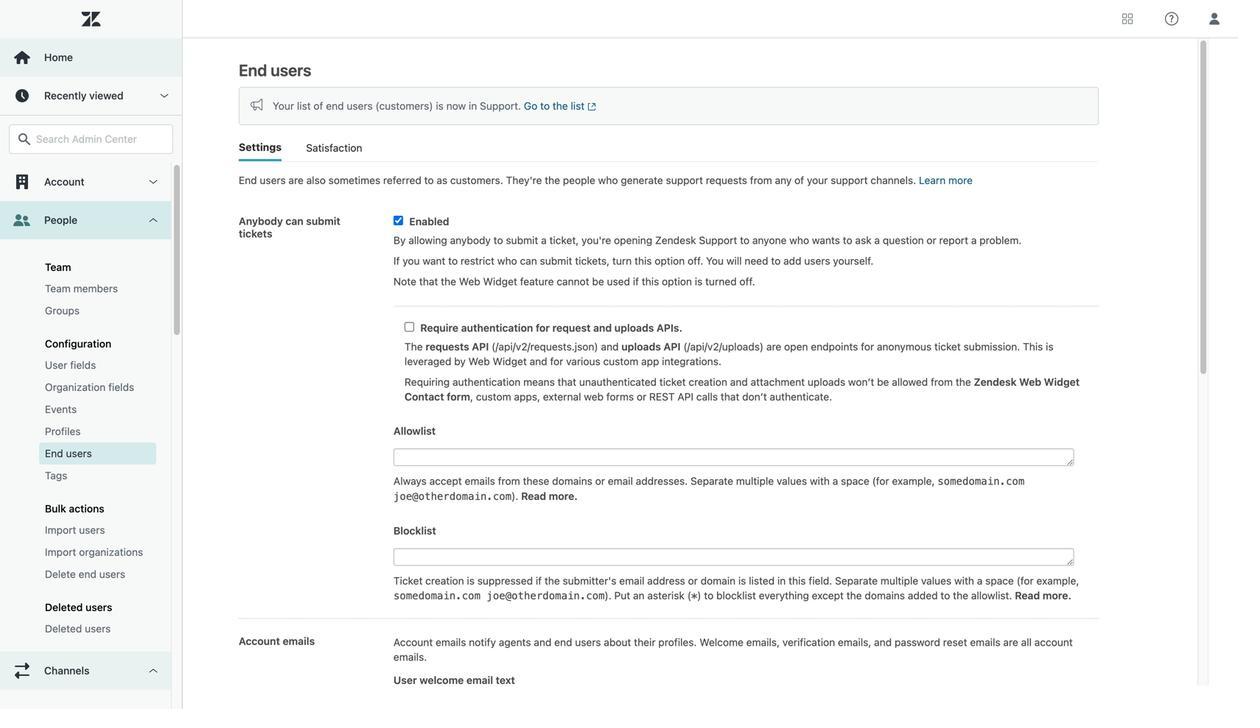 Task type: locate. For each thing, give the bounding box(es) containing it.
fields down configuration on the left of page
[[70, 359, 96, 371]]

configuration element
[[45, 338, 111, 350]]

0 vertical spatial deleted users element
[[45, 602, 112, 614]]

import inside "link"
[[45, 524, 76, 537]]

team members link
[[39, 278, 156, 300]]

events link
[[39, 399, 156, 421]]

2 import from the top
[[45, 547, 76, 559]]

Search Admin Center field
[[36, 133, 164, 146]]

tree containing account
[[0, 163, 182, 710]]

users for the end users link
[[66, 448, 92, 460]]

deleted
[[45, 602, 83, 614], [45, 623, 82, 635]]

None search field
[[1, 125, 181, 154]]

people group
[[0, 240, 171, 652]]

tree item inside 'primary' element
[[0, 201, 171, 652]]

recently viewed
[[44, 90, 123, 102]]

0 vertical spatial deleted
[[45, 602, 83, 614]]

import
[[45, 524, 76, 537], [45, 547, 76, 559]]

1 import from the top
[[45, 524, 76, 537]]

home
[[44, 51, 73, 63]]

tree inside 'primary' element
[[0, 163, 182, 710]]

events element
[[45, 402, 77, 417]]

people
[[44, 214, 77, 226]]

deleted users element up deleted users link
[[45, 602, 112, 614]]

users
[[66, 448, 92, 460], [79, 524, 105, 537], [99, 569, 125, 581], [86, 602, 112, 614], [85, 623, 111, 635]]

2 deleted users element from the top
[[45, 622, 111, 637]]

user fields element
[[45, 358, 96, 373]]

deleted users up the channels dropdown button
[[45, 623, 111, 635]]

user fields link
[[39, 355, 156, 377]]

users down actions
[[79, 524, 105, 537]]

import users
[[45, 524, 105, 537]]

tree item containing people
[[0, 201, 171, 652]]

profiles
[[45, 426, 81, 438]]

organization
[[45, 381, 106, 394]]

tree item
[[0, 201, 171, 652]]

users down organizations
[[99, 569, 125, 581]]

deleted users up deleted users link
[[45, 602, 112, 614]]

team inside 'element'
[[45, 283, 71, 295]]

deleted down delete
[[45, 602, 83, 614]]

team up team members
[[45, 261, 71, 273]]

account
[[44, 176, 85, 188]]

0 horizontal spatial fields
[[70, 359, 96, 371]]

deleted users element up the channels dropdown button
[[45, 622, 111, 637]]

channels tree item
[[0, 652, 171, 710]]

1 vertical spatial deleted users element
[[45, 622, 111, 637]]

1 team from the top
[[45, 261, 71, 273]]

channels group
[[0, 691, 171, 710]]

deleted users link
[[39, 618, 156, 641]]

2 deleted users from the top
[[45, 623, 111, 635]]

bulk actions element
[[45, 503, 104, 515]]

deleted users
[[45, 602, 112, 614], [45, 623, 111, 635]]

tree
[[0, 163, 182, 710]]

bulk
[[45, 503, 66, 515]]

actions
[[69, 503, 104, 515]]

deleted up channels
[[45, 623, 82, 635]]

1 horizontal spatial fields
[[108, 381, 134, 394]]

user menu image
[[1205, 9, 1224, 28]]

1 vertical spatial team
[[45, 283, 71, 295]]

0 vertical spatial fields
[[70, 359, 96, 371]]

fields for user fields
[[70, 359, 96, 371]]

user fields
[[45, 359, 96, 371]]

1 vertical spatial import
[[45, 547, 76, 559]]

deleted users inside deleted users link
[[45, 623, 111, 635]]

team down team 'element'
[[45, 283, 71, 295]]

1 vertical spatial fields
[[108, 381, 134, 394]]

recently
[[44, 90, 87, 102]]

end users link
[[39, 443, 156, 465]]

1 vertical spatial deleted
[[45, 623, 82, 635]]

groups element
[[45, 304, 80, 318]]

1 vertical spatial deleted users
[[45, 623, 111, 635]]

1 deleted users element from the top
[[45, 602, 112, 614]]

deleted users element
[[45, 602, 112, 614], [45, 622, 111, 637]]

0 vertical spatial import
[[45, 524, 76, 537]]

2 team from the top
[[45, 283, 71, 295]]

users up the channels dropdown button
[[85, 623, 111, 635]]

0 vertical spatial deleted users
[[45, 602, 112, 614]]

fields
[[70, 359, 96, 371], [108, 381, 134, 394]]

delete end users element
[[45, 568, 125, 582]]

delete end users link
[[39, 564, 156, 586]]

users right the "end"
[[66, 448, 92, 460]]

1 deleted from the top
[[45, 602, 83, 614]]

0 vertical spatial team
[[45, 261, 71, 273]]

fields down user fields link on the left of the page
[[108, 381, 134, 394]]

import organizations element
[[45, 545, 143, 560]]

import down the bulk
[[45, 524, 76, 537]]

team
[[45, 261, 71, 273], [45, 283, 71, 295]]

team for team 'element'
[[45, 261, 71, 273]]

delete
[[45, 569, 76, 581]]

users inside "link"
[[79, 524, 105, 537]]

import up delete
[[45, 547, 76, 559]]

none search field inside 'primary' element
[[1, 125, 181, 154]]

import inside "element"
[[45, 547, 76, 559]]



Task type: vqa. For each thing, say whether or not it's contained in the screenshot.
jan within the THE SAMPLE TICKET: MEET THE TICKET JAN 10 09:30 STATUS OPEN
no



Task type: describe. For each thing, give the bounding box(es) containing it.
zendesk products image
[[1123, 14, 1133, 24]]

organization fields
[[45, 381, 134, 394]]

organizations
[[79, 547, 143, 559]]

events
[[45, 404, 77, 416]]

import users link
[[39, 520, 156, 542]]

groups
[[45, 305, 80, 317]]

channels button
[[0, 652, 171, 691]]

profiles element
[[45, 425, 81, 439]]

channels
[[44, 665, 90, 677]]

viewed
[[89, 90, 123, 102]]

configuration
[[45, 338, 111, 350]]

end
[[79, 569, 96, 581]]

end users
[[45, 448, 92, 460]]

tags element
[[45, 469, 67, 484]]

account button
[[0, 163, 171, 201]]

profiles link
[[39, 421, 156, 443]]

bulk actions
[[45, 503, 104, 515]]

organization fields link
[[39, 377, 156, 399]]

recently viewed button
[[0, 77, 182, 115]]

end
[[45, 448, 63, 460]]

team for team members
[[45, 283, 71, 295]]

fields for organization fields
[[108, 381, 134, 394]]

import users element
[[45, 523, 105, 538]]

tags
[[45, 470, 67, 482]]

import organizations link
[[39, 542, 156, 564]]

team element
[[45, 261, 71, 273]]

users for deleted users link
[[85, 623, 111, 635]]

team members
[[45, 283, 118, 295]]

members
[[73, 283, 118, 295]]

home button
[[0, 38, 182, 77]]

groups link
[[39, 300, 156, 322]]

people button
[[0, 201, 171, 240]]

user
[[45, 359, 67, 371]]

1 deleted users from the top
[[45, 602, 112, 614]]

2 deleted from the top
[[45, 623, 82, 635]]

import organizations
[[45, 547, 143, 559]]

import for import users
[[45, 524, 76, 537]]

import for import organizations
[[45, 547, 76, 559]]

primary element
[[0, 0, 183, 710]]

end users element
[[45, 447, 92, 461]]

delete end users
[[45, 569, 125, 581]]

users for import users "link"
[[79, 524, 105, 537]]

tags link
[[39, 465, 156, 487]]

organization fields element
[[45, 380, 134, 395]]

help image
[[1165, 12, 1179, 25]]

team members element
[[45, 282, 118, 296]]

users up deleted users link
[[86, 602, 112, 614]]



